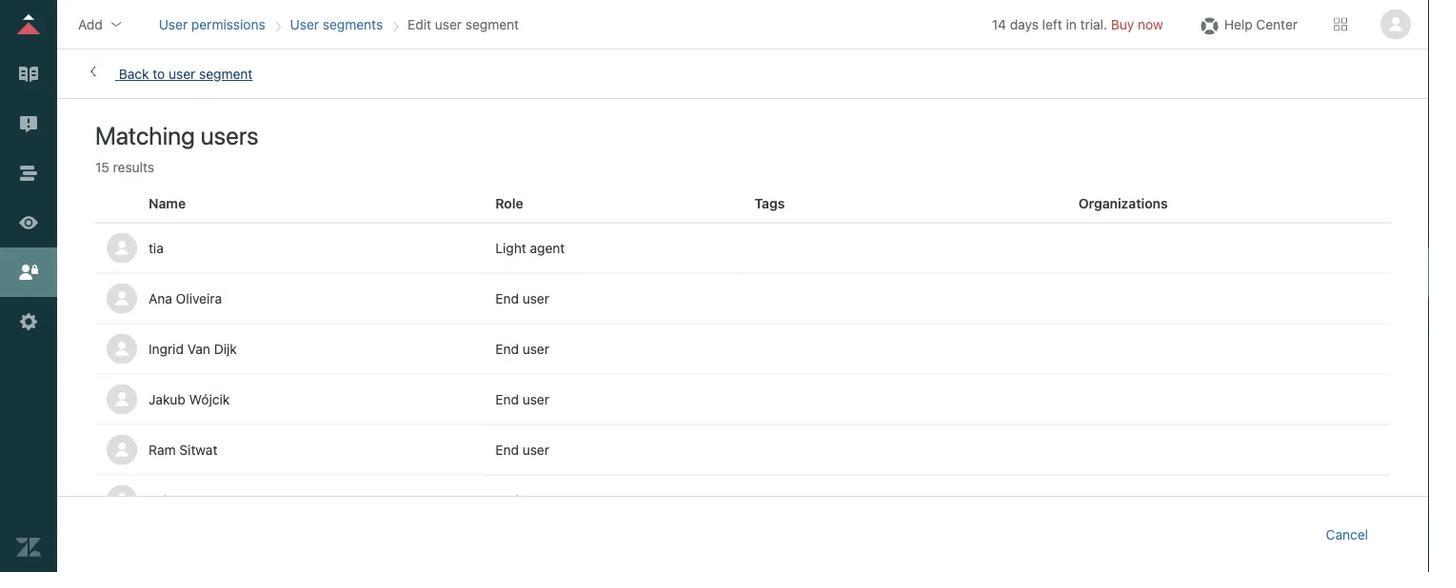 Task type: vqa. For each thing, say whether or not it's contained in the screenshot.


Task type: describe. For each thing, give the bounding box(es) containing it.
user permissions
[[159, 16, 265, 32]]

settings image
[[16, 310, 41, 334]]

van
[[187, 341, 210, 357]]

1 vertical spatial segment
[[199, 66, 253, 82]]

edit user segment
[[408, 16, 519, 32]]

14
[[992, 16, 1007, 32]]

ram sitwat
[[149, 442, 218, 458]]

arrange content image
[[16, 161, 41, 186]]

15
[[95, 160, 109, 175]]

in
[[1066, 16, 1077, 32]]

ana oliveira image
[[107, 283, 137, 314]]

end for ram sitwat
[[496, 442, 519, 458]]

back to user segment
[[119, 66, 253, 82]]

segment inside navigation
[[466, 16, 519, 32]]

zendesk image
[[16, 535, 41, 560]]

trial.
[[1081, 16, 1108, 32]]

help center
[[1225, 16, 1298, 32]]

to
[[153, 66, 165, 82]]

permissions
[[191, 16, 265, 32]]

role
[[496, 195, 524, 211]]

tags
[[755, 195, 785, 211]]

wójcik
[[189, 392, 230, 407]]

user permissions link
[[159, 16, 265, 32]]

user for jensen
[[523, 493, 550, 508]]

back to user segment link
[[86, 64, 253, 82]]

user for oliveira
[[523, 291, 550, 306]]

add button
[[72, 10, 129, 39]]

tia
[[149, 240, 164, 256]]

end for ana oliveira
[[496, 291, 519, 306]]

help
[[1225, 16, 1253, 32]]

results
[[113, 160, 154, 175]]

jakub wójcik image
[[107, 384, 137, 415]]

ram
[[149, 442, 176, 458]]

users
[[201, 121, 259, 150]]

matching
[[95, 121, 195, 150]]

now
[[1138, 16, 1164, 32]]

user permissions image
[[16, 260, 41, 285]]

matching users
[[95, 121, 259, 150]]

end for luka jensen
[[496, 493, 519, 508]]

user segments link
[[290, 16, 383, 32]]

dijk
[[214, 341, 237, 357]]

add
[[78, 16, 103, 32]]

back
[[119, 66, 149, 82]]

organizations
[[1079, 195, 1168, 211]]

manage articles image
[[16, 62, 41, 87]]

zendesk products image
[[1334, 18, 1348, 31]]

end user for jakub wójcik
[[496, 392, 550, 407]]

days
[[1010, 16, 1039, 32]]

user for user segments
[[290, 16, 319, 32]]



Task type: locate. For each thing, give the bounding box(es) containing it.
end for jakub wójcik
[[496, 392, 519, 407]]

agent
[[530, 240, 565, 256]]

3 end from the top
[[496, 392, 519, 407]]

end user for ingrid van dijk
[[496, 341, 550, 357]]

ram sitwat image
[[107, 435, 137, 465]]

jensen
[[181, 493, 225, 508]]

light
[[496, 240, 527, 256]]

ana oliveira
[[149, 291, 222, 306]]

end user for ram sitwat
[[496, 442, 550, 458]]

luka jensen
[[149, 493, 225, 508]]

help center button
[[1192, 10, 1304, 39]]

1 horizontal spatial user
[[290, 16, 319, 32]]

end user for ana oliveira
[[496, 291, 550, 306]]

2 end from the top
[[496, 341, 519, 357]]

1 end user from the top
[[496, 291, 550, 306]]

edit
[[408, 16, 431, 32]]

oliveira
[[176, 291, 222, 306]]

ingrid
[[149, 341, 184, 357]]

user inside navigation
[[435, 16, 462, 32]]

5 end from the top
[[496, 493, 519, 508]]

tia image
[[107, 233, 137, 263]]

ingrid van dijk
[[149, 341, 237, 357]]

ana
[[149, 291, 172, 306]]

light agent
[[496, 240, 565, 256]]

user
[[159, 16, 188, 32], [290, 16, 319, 32]]

ingrid van dijk image
[[107, 334, 137, 364]]

cancel button
[[1311, 516, 1384, 554]]

left
[[1043, 16, 1063, 32]]

2 user from the left
[[290, 16, 319, 32]]

0 horizontal spatial user
[[159, 16, 188, 32]]

user for van
[[523, 341, 550, 357]]

4 end user from the top
[[496, 442, 550, 458]]

luka
[[149, 493, 178, 508]]

user
[[435, 16, 462, 32], [169, 66, 196, 82], [523, 291, 550, 306], [523, 341, 550, 357], [523, 392, 550, 407], [523, 442, 550, 458], [523, 493, 550, 508]]

1 user from the left
[[159, 16, 188, 32]]

15 results
[[95, 160, 154, 175]]

buy
[[1111, 16, 1135, 32]]

end
[[496, 291, 519, 306], [496, 341, 519, 357], [496, 392, 519, 407], [496, 442, 519, 458], [496, 493, 519, 508]]

1 end from the top
[[496, 291, 519, 306]]

user left segments
[[290, 16, 319, 32]]

end user
[[496, 291, 550, 306], [496, 341, 550, 357], [496, 392, 550, 407], [496, 442, 550, 458], [496, 493, 550, 508]]

0 horizontal spatial segment
[[199, 66, 253, 82]]

user up back to user segment link
[[159, 16, 188, 32]]

5 end user from the top
[[496, 493, 550, 508]]

segments
[[323, 16, 383, 32]]

customize design image
[[16, 210, 41, 235]]

segment right edit
[[466, 16, 519, 32]]

segment down the permissions on the left
[[199, 66, 253, 82]]

navigation
[[155, 10, 523, 39]]

2 end user from the top
[[496, 341, 550, 357]]

sitwat
[[179, 442, 218, 458]]

14 days left in trial. buy now
[[992, 16, 1164, 32]]

navigation containing user permissions
[[155, 10, 523, 39]]

end for ingrid van dijk
[[496, 341, 519, 357]]

user for sitwat
[[523, 442, 550, 458]]

0 vertical spatial segment
[[466, 16, 519, 32]]

user segments
[[290, 16, 383, 32]]

cancel
[[1326, 527, 1369, 542]]

segment
[[466, 16, 519, 32], [199, 66, 253, 82]]

moderate content image
[[16, 111, 41, 136]]

3 end user from the top
[[496, 392, 550, 407]]

center
[[1257, 16, 1298, 32]]

user for wójcik
[[523, 392, 550, 407]]

jakub wójcik
[[149, 392, 230, 407]]

4 end from the top
[[496, 442, 519, 458]]

name
[[149, 195, 186, 211]]

end user for luka jensen
[[496, 493, 550, 508]]

1 horizontal spatial segment
[[466, 16, 519, 32]]

jakub
[[149, 392, 186, 407]]

user for user permissions
[[159, 16, 188, 32]]



